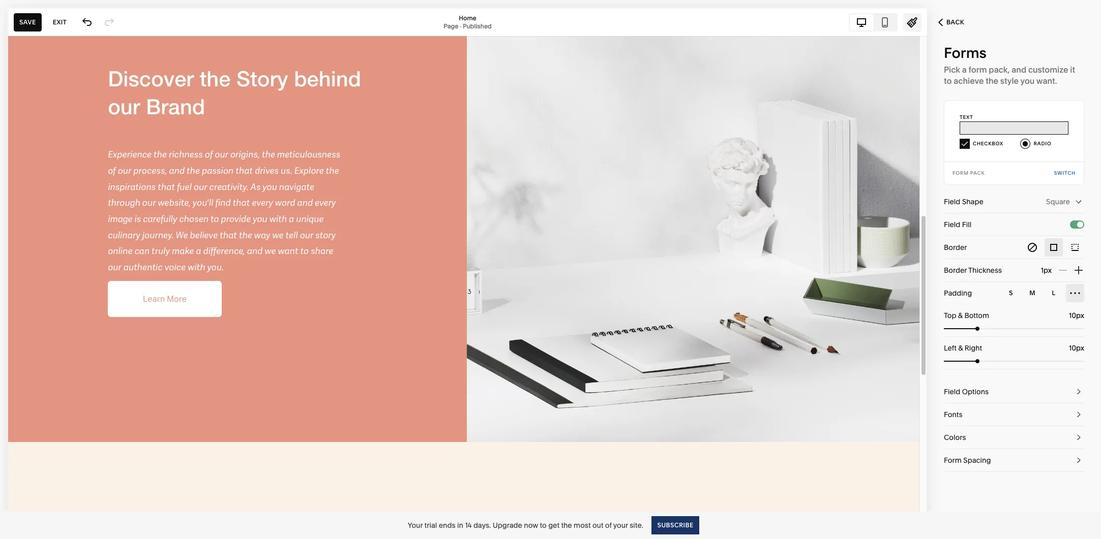 Task type: locate. For each thing, give the bounding box(es) containing it.
forms pick a form pack, and customize it to achieve the style you want.
[[944, 44, 1075, 86]]

option group
[[1023, 239, 1084, 257], [1002, 284, 1084, 303]]

field fill
[[944, 220, 972, 229]]

your trial ends in 14 days. upgrade now to get the most out of your site.
[[408, 521, 643, 530]]

field shape
[[944, 197, 984, 206]]

fonts
[[944, 410, 963, 420]]

m
[[1029, 289, 1035, 297]]

form spacing
[[944, 456, 991, 465]]

most
[[574, 521, 591, 530]]

& for right
[[958, 344, 963, 353]]

1 vertical spatial form
[[944, 456, 962, 465]]

subscribe button
[[652, 516, 699, 535]]

field
[[944, 197, 960, 206], [944, 220, 960, 229], [944, 388, 960, 397]]

form spacing button
[[944, 450, 1084, 473]]

0 vertical spatial form
[[953, 170, 969, 176]]

to down pick
[[944, 76, 952, 86]]

page
[[444, 22, 458, 30]]

save
[[19, 18, 36, 26]]

form left the pack
[[953, 170, 969, 176]]

& right top
[[958, 311, 963, 320]]

border down field fill
[[944, 243, 967, 252]]

in
[[457, 521, 463, 530]]

options
[[962, 388, 989, 397]]

2 border from the top
[[944, 266, 967, 275]]

0 vertical spatial option group
[[1023, 239, 1084, 257]]

site.
[[630, 521, 643, 530]]

None field
[[1051, 310, 1084, 321], [1051, 343, 1084, 354], [1051, 310, 1084, 321], [1051, 343, 1084, 354]]

field options
[[944, 388, 989, 397]]

1 vertical spatial option group
[[1002, 284, 1084, 303]]

option group containing s
[[1002, 284, 1084, 303]]

1 vertical spatial &
[[958, 344, 963, 353]]

tab list
[[850, 14, 897, 30]]

the down pack,
[[986, 76, 998, 86]]

field inside "field options" button
[[944, 388, 960, 397]]

1 horizontal spatial the
[[986, 76, 998, 86]]

0 horizontal spatial to
[[540, 521, 547, 530]]

& right the left
[[958, 344, 963, 353]]

0 vertical spatial border
[[944, 243, 967, 252]]

your
[[613, 521, 628, 530]]

padding
[[944, 289, 972, 298]]

&
[[958, 311, 963, 320], [958, 344, 963, 353]]

0 vertical spatial the
[[986, 76, 998, 86]]

border up padding at bottom right
[[944, 266, 967, 275]]

forms
[[944, 44, 987, 62]]

field left shape
[[944, 197, 960, 206]]

style
[[1000, 76, 1019, 86]]

0 vertical spatial to
[[944, 76, 952, 86]]

form
[[953, 170, 969, 176], [944, 456, 962, 465]]

1 vertical spatial to
[[540, 521, 547, 530]]

colors
[[944, 433, 966, 442]]

form inside form spacing 'button'
[[944, 456, 962, 465]]

ends
[[439, 521, 455, 530]]

shape
[[962, 197, 984, 206]]

the for forms
[[986, 76, 998, 86]]

colors button
[[944, 427, 1084, 450]]

option group down border thickness 'field'
[[1002, 284, 1084, 303]]

1 vertical spatial border
[[944, 266, 967, 275]]

field up the fonts
[[944, 388, 960, 397]]

the inside forms pick a form pack, and customize it to achieve the style you want.
[[986, 76, 998, 86]]

field left fill
[[944, 220, 960, 229]]

None range field
[[944, 327, 1084, 331], [944, 360, 1084, 364], [944, 327, 1084, 331], [944, 360, 1084, 364]]

2 vertical spatial field
[[944, 388, 960, 397]]

form down the 'colors'
[[944, 456, 962, 465]]

to
[[944, 76, 952, 86], [540, 521, 547, 530]]

of
[[605, 521, 612, 530]]

option group up border thickness 'field'
[[1023, 239, 1084, 257]]

1 vertical spatial field
[[944, 220, 960, 229]]

fill
[[962, 220, 972, 229]]

& for bottom
[[958, 311, 963, 320]]

1 vertical spatial the
[[561, 521, 572, 530]]

1 field from the top
[[944, 197, 960, 206]]

to left get
[[540, 521, 547, 530]]

1 horizontal spatial to
[[944, 76, 952, 86]]

and
[[1012, 65, 1026, 75]]

0 vertical spatial &
[[958, 311, 963, 320]]

border
[[944, 243, 967, 252], [944, 266, 967, 275]]

14
[[465, 521, 472, 530]]

0 vertical spatial field
[[944, 197, 960, 206]]

border thickness
[[944, 266, 1002, 275]]

the
[[986, 76, 998, 86], [561, 521, 572, 530]]

save button
[[14, 13, 42, 31]]

form pack
[[953, 170, 985, 176]]

form for form spacing
[[944, 456, 962, 465]]

s
[[1009, 289, 1013, 297]]

3 field from the top
[[944, 388, 960, 397]]

None checkbox
[[1077, 222, 1083, 228]]

it
[[1070, 65, 1075, 75]]

form
[[969, 65, 987, 75]]

field for field options
[[944, 388, 960, 397]]

to inside forms pick a form pack, and customize it to achieve the style you want.
[[944, 76, 952, 86]]

you
[[1021, 76, 1035, 86]]

2 field from the top
[[944, 220, 960, 229]]

1 border from the top
[[944, 243, 967, 252]]

published
[[463, 22, 492, 30]]

right
[[965, 344, 982, 353]]

exit
[[53, 18, 67, 26]]

the right get
[[561, 521, 572, 530]]

0 horizontal spatial the
[[561, 521, 572, 530]]



Task type: describe. For each thing, give the bounding box(es) containing it.
pick
[[944, 65, 960, 75]]

switch
[[1054, 170, 1076, 176]]

now
[[524, 521, 538, 530]]

switch button
[[1054, 162, 1076, 185]]

days.
[[473, 521, 491, 530]]

field for field fill
[[944, 220, 960, 229]]

back button
[[927, 11, 976, 34]]

customize
[[1028, 65, 1068, 75]]

field options button
[[944, 381, 1084, 404]]

left
[[944, 344, 957, 353]]

trial
[[424, 521, 437, 530]]

option group for border
[[1023, 239, 1084, 257]]

want.
[[1036, 76, 1057, 86]]

fonts button
[[944, 404, 1084, 427]]

the for your
[[561, 521, 572, 530]]

pack
[[970, 170, 985, 176]]

l
[[1052, 289, 1056, 297]]

square
[[1046, 197, 1070, 206]]

field for field shape
[[944, 197, 960, 206]]

to for your
[[540, 521, 547, 530]]

home page · published
[[444, 14, 492, 30]]

get
[[548, 521, 559, 530]]

to for forms
[[944, 76, 952, 86]]

·
[[460, 22, 461, 30]]

top & bottom
[[944, 311, 989, 320]]

bottom
[[965, 311, 989, 320]]

exit button
[[47, 13, 72, 31]]

your
[[408, 521, 423, 530]]

a
[[962, 65, 967, 75]]

out
[[592, 521, 603, 530]]

option group for padding
[[1002, 284, 1084, 303]]

home
[[459, 14, 476, 22]]

spacing
[[963, 456, 991, 465]]

border for border thickness
[[944, 266, 967, 275]]

achieve
[[954, 76, 984, 86]]

subscribe
[[657, 522, 693, 529]]

border for border
[[944, 243, 967, 252]]

back
[[947, 18, 964, 26]]

form for form pack
[[953, 170, 969, 176]]

pack,
[[989, 65, 1010, 75]]

thickness
[[968, 266, 1002, 275]]

left & right
[[944, 344, 982, 353]]

upgrade
[[493, 521, 522, 530]]

Border Thickness field
[[1018, 259, 1052, 282]]

top
[[944, 311, 956, 320]]



Task type: vqa. For each thing, say whether or not it's contained in the screenshot.
adelle sans image
no



